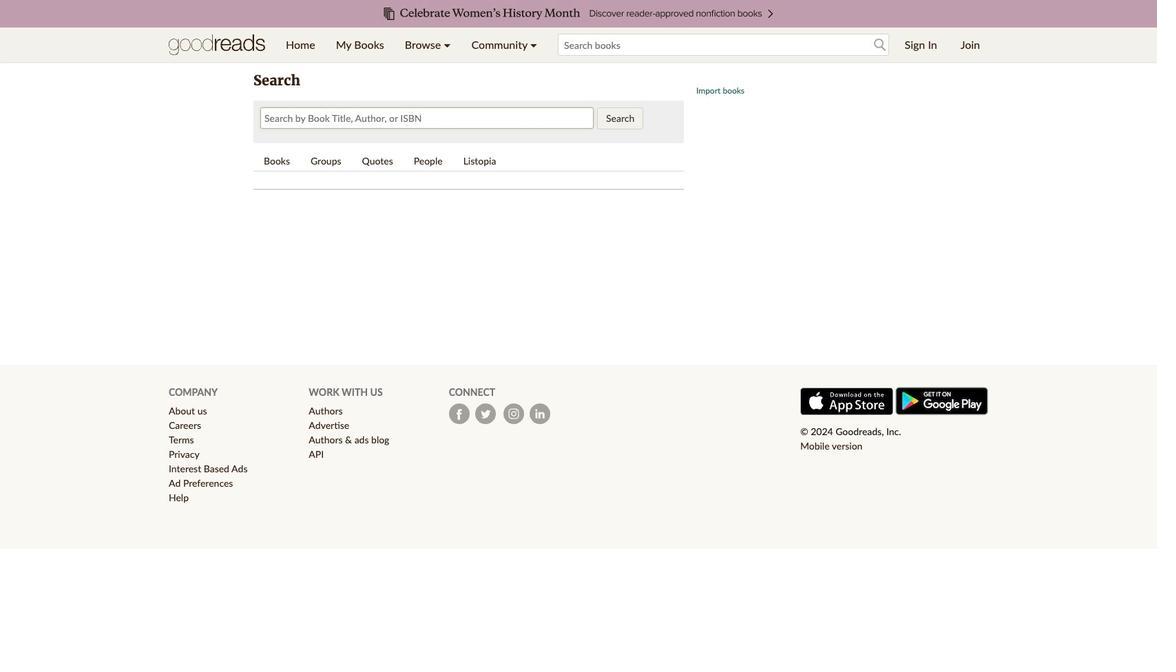 Task type: describe. For each thing, give the bounding box(es) containing it.
Search for books to add to your shelves search field
[[558, 34, 889, 56]]

goodreads on instagram image
[[504, 404, 524, 425]]

goodreads on facebook image
[[449, 404, 470, 425]]

goodreads on linkedin image
[[530, 404, 550, 425]]

celebrate women's history month with new nonfiction image
[[28, 0, 1130, 28]]

Search books text field
[[558, 34, 889, 56]]

download app for ios image
[[801, 388, 894, 416]]

goodreads on twitter image
[[475, 404, 496, 425]]



Task type: vqa. For each thing, say whether or not it's contained in the screenshot.
Clue
no



Task type: locate. For each thing, give the bounding box(es) containing it.
Search by Book Title, Author, or ISBN text field
[[260, 107, 594, 129]]

menu
[[276, 28, 548, 62]]

download app for android image
[[896, 387, 989, 416]]

None submit
[[597, 107, 644, 130]]



